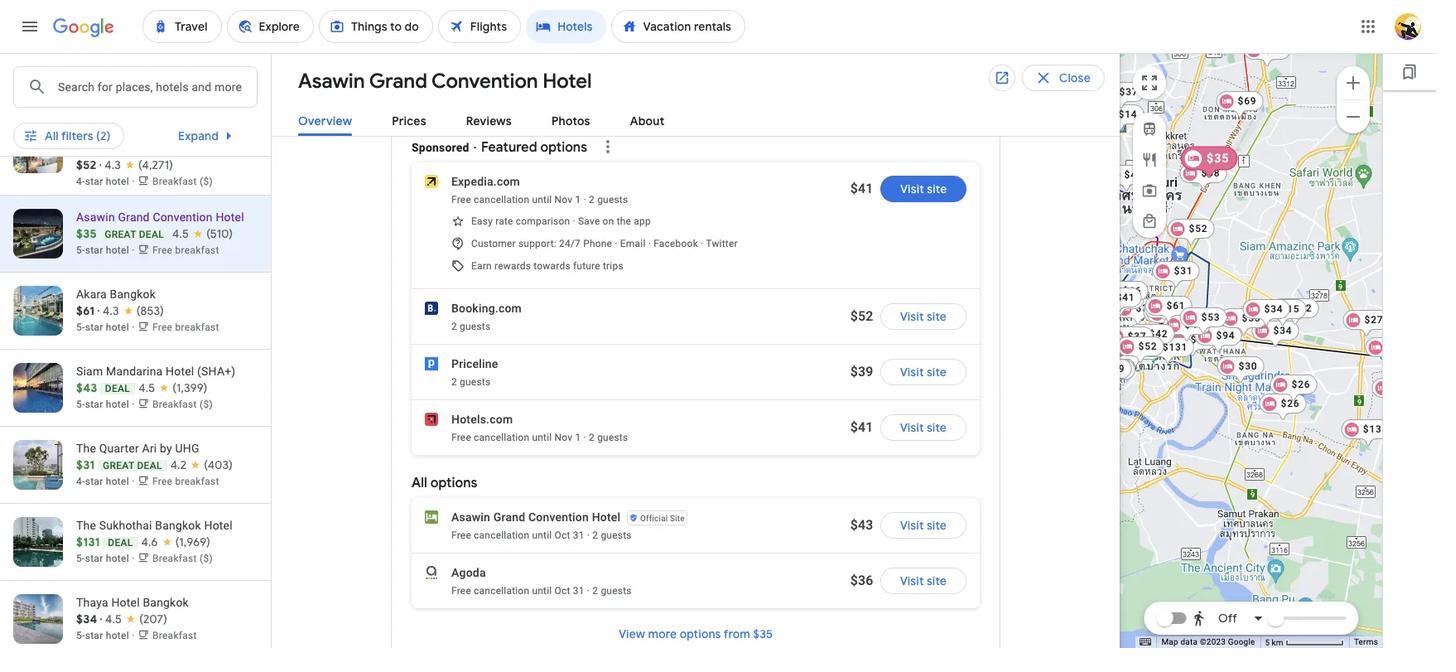 Task type: describe. For each thing, give the bounding box(es) containing it.
under $50
[[466, 72, 524, 87]]

$35 down $69 link
[[1207, 151, 1230, 165]]

about
[[630, 114, 665, 128]]

5-star hotel · for $35
[[76, 244, 138, 256]]

breakfast for (403)
[[175, 476, 219, 487]]

off
[[1219, 611, 1238, 626]]

cancellation for hotels.com
[[474, 432, 530, 443]]

twitter
[[706, 238, 738, 249]]

site for $36
[[927, 573, 947, 588]]

2 inside the agoda free cancellation until oct 31 · 2 guests
[[593, 585, 599, 597]]

rate
[[496, 215, 513, 227]]

towards
[[534, 260, 571, 272]]

$49 link
[[1164, 315, 1211, 343]]

star for $31
[[85, 476, 103, 487]]

visit for $52
[[900, 309, 924, 324]]

$30 link
[[1218, 356, 1265, 385]]

visit site for $41
[[900, 420, 947, 435]]

0 vertical spatial $37
[[1120, 86, 1139, 98]]

free up agoda on the left of the page
[[452, 530, 471, 541]]

$72
[[1294, 302, 1313, 314]]

free down (853)
[[152, 322, 173, 333]]

1 31 from the top
[[573, 530, 585, 541]]

trips
[[603, 260, 624, 272]]

bangkok inside bangkok interplace sponsored · expedia.com $34 ·
[[76, 40, 122, 53]]

(1,399)
[[173, 380, 208, 395]]

convention inside the asawin grand convention hotel $35 great deal
[[153, 210, 213, 224]]

$178 link
[[1109, 340, 1163, 368]]

2 vertical spatial grand
[[494, 510, 526, 524]]

· inside sponsored · featured options
[[474, 141, 477, 154]]

asawin grand convention hotel $35 great deal
[[76, 210, 244, 241]]

filters inside form
[[61, 72, 93, 87]]

free breakfast for by
[[152, 476, 219, 487]]

sponsored for sponsored · featured options
[[412, 141, 470, 154]]

visit site button for $52
[[881, 303, 967, 330]]

0 vertical spatial $42
[[1125, 169, 1144, 181]]

(sha+)
[[197, 365, 236, 378]]

km
[[1273, 638, 1284, 647]]

$52 ·
[[76, 157, 105, 172]]

hotel · for $31
[[106, 476, 135, 487]]

1 5-star hotel · from the top
[[76, 90, 138, 102]]

close
[[1060, 70, 1091, 85]]

1 vertical spatial options
[[431, 475, 478, 491]]

in
[[444, 66, 452, 78]]

nightly
[[418, 109, 455, 122]]

1 ($) from the top
[[200, 176, 213, 187]]

visit for $36
[[900, 573, 924, 588]]

map data ©2023 google
[[1162, 637, 1256, 646]]

deal inside the sukhothai bangkok hotel $131 deal
[[108, 537, 133, 549]]

1 oct from the top
[[555, 530, 571, 541]]

$35 inside the asawin grand convention hotel $35 great deal
[[76, 226, 97, 241]]

expedia.com inside bangkok interplace sponsored · expedia.com $34 ·
[[146, 56, 215, 70]]

· inside akara bangkok $61 ·
[[98, 303, 100, 318]]

Check-in text field
[[371, 14, 470, 52]]

4+
[[372, 72, 386, 87]]

5- inside popup button
[[189, 72, 201, 87]]

pool
[[286, 72, 309, 87]]

$132 link
[[1342, 419, 1396, 447]]

free inside the agoda free cancellation until oct 31 · 2 guests
[[452, 585, 471, 597]]

5
[[1266, 638, 1270, 647]]

priceline for priceline 2 guests
[[452, 357, 498, 370]]

nov for expedia.com
[[555, 194, 573, 206]]

tab list containing overview
[[272, 100, 1120, 137]]

hotel · for $35
[[106, 244, 135, 256]]

guests inside the agoda free cancellation until oct 31 · 2 guests
[[601, 585, 632, 597]]

breakfast ($) for (1,969)
[[152, 553, 213, 564]]

email
[[621, 238, 646, 249]]

4- for free breakfast
[[76, 476, 85, 487]]

$61 inside map region
[[1167, 300, 1186, 312]]

$19
[[1119, 293, 1138, 305]]

view larger map image
[[1140, 73, 1160, 93]]

free down 4.2
[[152, 476, 173, 487]]

the for $131
[[76, 519, 96, 532]]

bangkok inside akara bangkok $61 ·
[[110, 288, 156, 301]]

31 inside the agoda free cancellation until oct 31 · 2 guests
[[573, 585, 585, 597]]

$35 inside the view more options from $35 button
[[753, 626, 773, 641]]

4.3 out of 5 stars from 853 reviews image
[[103, 302, 164, 319]]

visit for $43
[[900, 518, 924, 533]]

4.3 for (853)
[[103, 303, 119, 318]]

$14
[[1119, 109, 1138, 120]]

($) for (1,969)
[[200, 553, 213, 564]]

0 vertical spatial $37 link
[[1098, 82, 1146, 110]]

$61 inside akara bangkok $61 ·
[[76, 303, 95, 318]]

official
[[641, 514, 668, 523]]

0 vertical spatial $38 link
[[1181, 163, 1228, 191]]

4.2 out of 5 stars from 403 reviews image
[[170, 457, 233, 473]]

overview
[[298, 114, 352, 128]]

2 vertical spatial all
[[412, 475, 428, 491]]

1 vertical spatial $26
[[1282, 398, 1301, 409]]

reviews
[[466, 114, 512, 128]]

2 (2) from the top
[[96, 128, 111, 143]]

view more options from $35
[[619, 626, 773, 641]]

1 vertical spatial $31
[[1137, 302, 1156, 314]]

(510)
[[206, 226, 233, 241]]

1 horizontal spatial $42
[[1150, 328, 1169, 340]]

why this ad? image
[[598, 137, 618, 157]]

0 vertical spatial $31 link
[[1153, 261, 1200, 289]]

$135
[[1154, 299, 1179, 311]]

agoda
[[452, 566, 486, 579]]

3.9
[[105, 72, 121, 87]]

0 vertical spatial $26
[[1292, 379, 1311, 390]]

$88
[[1166, 307, 1185, 318]]

free down (493)
[[152, 90, 173, 102]]

hotel inside the sukhothai bangkok hotel $131 deal
[[204, 519, 233, 532]]

by
[[160, 442, 172, 455]]

visit site for $43
[[900, 518, 947, 533]]

($) for (1,399)
[[200, 399, 213, 410]]

5- for $35
[[76, 244, 85, 256]]

siam mandarina hotel (sha+) $43 deal
[[76, 365, 236, 395]]

hotels.com
[[452, 413, 513, 426]]

1 site from the top
[[927, 181, 947, 196]]

site
[[670, 514, 685, 523]]

2 vertical spatial convention
[[529, 510, 589, 524]]

the quarter ari by uhg $31 great deal
[[76, 442, 200, 472]]

1 vertical spatial $37 link
[[1107, 327, 1154, 355]]

5 km button
[[1261, 636, 1350, 648]]

2 all filters (2) from the top
[[45, 128, 111, 143]]

4.3 for (4,271)
[[105, 157, 121, 172]]

future
[[573, 260, 601, 272]]

Search for places, hotels and more text field
[[57, 67, 257, 107]]

novotel
[[76, 125, 117, 138]]

2 hotel · from the top
[[106, 176, 135, 187]]

0 horizontal spatial check-out text field
[[533, 14, 633, 52]]

booking.com
[[452, 302, 522, 315]]

$20 link
[[1244, 40, 1291, 68]]

$34 link left the $72
[[1243, 299, 1291, 327]]

1 horizontal spatial $48
[[1191, 334, 1210, 346]]

hotel · for $61
[[106, 322, 135, 333]]

4- or 5-star button
[[131, 66, 251, 93]]

featured
[[481, 139, 538, 156]]

star down $52 ·
[[85, 176, 103, 187]]

3 breakfast from the top
[[152, 553, 197, 564]]

5- for $43
[[76, 399, 85, 410]]

1 horizontal spatial check-out text field
[[725, 52, 848, 92]]

until for expedia.com
[[532, 194, 552, 206]]

· inside hotels.com free cancellation until nov 1 · 2 guests
[[584, 432, 587, 443]]

1 breakfast from the top
[[152, 176, 197, 187]]

1 vertical spatial all
[[45, 128, 59, 143]]

$72 link
[[1272, 298, 1320, 327]]

clear image
[[281, 24, 301, 44]]

1 visit from the top
[[900, 181, 924, 196]]

2 filters from the top
[[61, 128, 93, 143]]

zoom out map image
[[1344, 106, 1364, 126]]

1 hotel · from the top
[[106, 90, 135, 102]]

$35 left the $15
[[1243, 312, 1262, 324]]

customer
[[472, 238, 516, 249]]

all filters (2) inside filters form
[[45, 72, 111, 87]]

$94
[[1217, 330, 1236, 341]]

star for $35
[[85, 244, 103, 256]]

thaya
[[76, 596, 108, 609]]

siam
[[76, 365, 103, 378]]

0 vertical spatial $42 link
[[1103, 165, 1151, 193]]

terms
[[1355, 637, 1379, 646]]

view
[[619, 626, 646, 641]]

$61 link
[[1146, 296, 1193, 324]]

$178
[[1131, 344, 1156, 356]]

· inside thaya hotel bangkok $34 ·
[[100, 612, 102, 626]]

phone
[[584, 238, 613, 249]]

$34 down the $15
[[1274, 325, 1293, 336]]

official site
[[641, 514, 685, 523]]

star for $61
[[85, 322, 103, 333]]

star up the novotel
[[85, 90, 103, 102]]

grand inside the asawin grand convention hotel $35 great deal
[[118, 210, 150, 224]]

4-star hotel · for breakfast ($)
[[76, 176, 138, 187]]

4- or 5-star
[[159, 72, 223, 87]]

sukhothai
[[99, 519, 152, 532]]

$66
[[1123, 285, 1142, 297]]

oct inside the agoda free cancellation until oct 31 · 2 guests
[[555, 585, 571, 597]]

data
[[1181, 637, 1198, 646]]

expedia.com free cancellation until nov 1 · 2 guests
[[452, 175, 628, 206]]

(207)
[[139, 612, 167, 626]]

©2023
[[1201, 637, 1227, 646]]

1 visit site from the top
[[900, 181, 947, 196]]

hotel · for $34
[[106, 630, 135, 641]]

visit site button for $41
[[881, 414, 967, 441]]

3.9 out of 5 stars from 493 reviews image
[[105, 71, 166, 88]]

asawin grand convention hotel heading
[[285, 66, 592, 94]]

4.5 out of 5 stars from 1,399 reviews image
[[138, 380, 208, 396]]

star for $43
[[85, 399, 103, 410]]

bangkok inside thaya hotel bangkok $34 ·
[[143, 596, 189, 609]]

free breakfast for ·
[[152, 322, 219, 333]]

$26 link right '$30' link
[[1271, 375, 1318, 403]]

all inside filters form
[[45, 72, 59, 87]]

$49
[[1185, 319, 1204, 331]]

2 inside 'popup button'
[[727, 27, 733, 40]]

overview tab
[[298, 107, 352, 136]]

$132
[[1364, 423, 1389, 435]]

zoom in map image
[[1344, 73, 1364, 92]]

$34 link down the $15
[[1253, 321, 1300, 349]]

$121 link
[[1083, 360, 1136, 388]]

$26 link down '$30' link
[[1260, 394, 1307, 422]]

1 vertical spatial $38
[[1161, 302, 1180, 313]]

2 inside priceline 2 guests
[[452, 376, 457, 388]]

5-star hotel · for $61
[[76, 322, 138, 333]]

off button
[[1189, 598, 1270, 638]]

main menu image
[[20, 17, 40, 36]]

silom
[[169, 125, 199, 138]]

akara
[[76, 288, 107, 301]]

24/7
[[559, 238, 581, 249]]

(2) inside filters form
[[96, 72, 111, 87]]

guests inside priceline 2 guests
[[460, 376, 491, 388]]

visit site for $52
[[900, 309, 947, 324]]

map region
[[964, 0, 1420, 648]]

$43 inside "siam mandarina hotel (sha+) $43 deal"
[[76, 380, 97, 395]]

(493)
[[138, 72, 166, 87]]

5- up the novotel
[[76, 90, 85, 102]]

hotel · for $131
[[106, 553, 135, 564]]

Check-in text field
[[472, 52, 595, 92]]

2 vertical spatial $52 link
[[1118, 336, 1165, 365]]

$41 for hotels.com
[[851, 419, 874, 435]]

$20
[[1266, 44, 1285, 56]]

from
[[724, 626, 751, 641]]

5- for $34
[[76, 630, 85, 641]]

under $50 button
[[438, 66, 534, 93]]

1 vertical spatial $42 link
[[1128, 324, 1175, 352]]

$131 link
[[1142, 337, 1195, 365]]



Task type: locate. For each thing, give the bounding box(es) containing it.
breakfast ($) down (1,399)
[[152, 399, 213, 410]]

1 vertical spatial convention
[[153, 210, 213, 224]]

1 vertical spatial $35 link
[[1221, 308, 1268, 336]]

$131 inside the sukhothai bangkok hotel $131 deal
[[76, 535, 100, 549]]

2 all filters (2) button from the top
[[13, 116, 124, 156]]

$42 up the $178
[[1150, 328, 1169, 340]]

1 vertical spatial $38 link
[[1139, 297, 1186, 326]]

1 for expedia.com
[[575, 194, 581, 206]]

check-in
[[412, 66, 452, 78]]

under
[[466, 72, 500, 87]]

breakfast down (207)
[[152, 630, 197, 641]]

nightly price
[[418, 109, 484, 122]]

($) down (1,399)
[[200, 399, 213, 410]]

cancellation inside hotels.com free cancellation until nov 1 · 2 guests
[[474, 432, 530, 443]]

rating
[[389, 72, 422, 87]]

2 oct from the top
[[555, 585, 571, 597]]

asawin down all options
[[452, 510, 491, 524]]

1 horizontal spatial $38
[[1202, 167, 1221, 179]]

(2) left (493)
[[96, 72, 111, 87]]

great up akara
[[105, 229, 136, 240]]

cancellation inside expedia.com free cancellation until nov 1 · 2 guests
[[474, 194, 530, 206]]

free inside hotels.com free cancellation until nov 1 · 2 guests
[[452, 432, 471, 443]]

4 breakfast from the top
[[152, 630, 197, 641]]

0 vertical spatial 4-
[[159, 72, 171, 87]]

6 5-star hotel · from the top
[[76, 630, 138, 641]]

1 all filters (2) button from the top
[[13, 66, 124, 93]]

great inside the asawin grand convention hotel $35 great deal
[[105, 229, 136, 240]]

bangkok up 4.3 out of 5 stars from 4,271 reviews image
[[120, 125, 166, 138]]

$34
[[76, 72, 97, 87], [1265, 303, 1284, 315], [1274, 325, 1293, 336], [76, 612, 97, 626]]

$35 link down $69 link
[[1182, 146, 1238, 180]]

bangkok up 4.6 out of 5 stars from 1,969 reviews image
[[155, 519, 201, 532]]

4+ rating
[[372, 72, 422, 87]]

tab list
[[272, 100, 1120, 137]]

customer support: 24/7 phone · email · facebook · twitter
[[472, 238, 738, 249]]

$38
[[1202, 167, 1221, 179], [1161, 302, 1180, 313]]

$27 link
[[1344, 310, 1391, 338]]

0 horizontal spatial 4.5
[[105, 612, 122, 626]]

hotel · down the quarter ari by uhg $31 great deal
[[106, 476, 135, 487]]

0 vertical spatial asawin grand convention hotel
[[298, 69, 592, 94]]

4.5 inside 4.5 out of 5 stars from 510 reviews image
[[172, 226, 189, 241]]

4 site from the top
[[927, 420, 947, 435]]

great inside the quarter ari by uhg $31 great deal
[[103, 460, 134, 472]]

0 vertical spatial filters
[[61, 72, 93, 87]]

2 vertical spatial breakfast ($)
[[152, 553, 213, 564]]

1 vertical spatial the
[[76, 519, 96, 532]]

$42 link
[[1103, 165, 1151, 193], [1128, 324, 1175, 352]]

0 vertical spatial all filters (2)
[[45, 72, 111, 87]]

0 horizontal spatial $42
[[1125, 169, 1144, 181]]

the inside the sukhothai bangkok hotel $131 deal
[[76, 519, 96, 532]]

$31 link
[[1153, 261, 1200, 289], [1115, 298, 1162, 327]]

$41 inside map region
[[1117, 292, 1136, 303]]

$31 link down $66 on the top right of page
[[1115, 298, 1162, 327]]

options inside button
[[680, 626, 721, 641]]

star down akara bangkok $61 ·
[[85, 322, 103, 333]]

0 horizontal spatial $43
[[76, 380, 97, 395]]

hotel inside thaya hotel bangkok $34 ·
[[111, 596, 140, 609]]

1 vertical spatial filters
[[61, 128, 93, 143]]

hotel left official
[[592, 510, 621, 524]]

3 until from the top
[[532, 530, 552, 541]]

1 vertical spatial 4-
[[76, 176, 85, 187]]

3 5-star hotel · from the top
[[76, 322, 138, 333]]

1 vertical spatial 1
[[575, 432, 581, 443]]

$37 link up $99
[[1107, 327, 1154, 355]]

0 vertical spatial ($)
[[200, 176, 213, 187]]

1 the from the top
[[76, 442, 96, 455]]

$43 up $36
[[851, 517, 874, 533]]

priceline down booking.com 2 guests
[[452, 357, 498, 370]]

deal inside "siam mandarina hotel (sha+) $43 deal"
[[105, 383, 130, 394]]

free down agoda on the left of the page
[[452, 585, 471, 597]]

1 visit site button from the top
[[881, 175, 967, 202]]

2 inside expedia.com free cancellation until nov 1 · 2 guests
[[589, 194, 595, 206]]

2 free breakfast from the top
[[152, 244, 219, 256]]

terms link
[[1355, 637, 1379, 646]]

1 vertical spatial $48
[[1191, 334, 1210, 346]]

convention up price
[[432, 69, 538, 94]]

the inside the quarter ari by uhg $31 great deal
[[76, 442, 96, 455]]

0 vertical spatial all
[[45, 72, 59, 87]]

5- down thaya
[[76, 630, 85, 641]]

3 breakfast ($) from the top
[[152, 553, 213, 564]]

expedia.com inside expedia.com free cancellation until nov 1 · 2 guests
[[452, 175, 520, 188]]

2 the from the top
[[76, 519, 96, 532]]

2 horizontal spatial $31
[[1175, 265, 1194, 277]]

breakfast ($) for (1,399)
[[152, 399, 213, 410]]

5 visit from the top
[[900, 518, 924, 533]]

$35 link right $53
[[1221, 308, 1268, 336]]

cancellation for agoda
[[474, 585, 530, 597]]

site for $43
[[927, 518, 947, 533]]

2 31 from the top
[[573, 585, 585, 597]]

2 5-star hotel · from the top
[[76, 244, 138, 256]]

4.3 down the novotel
[[105, 157, 121, 172]]

1 horizontal spatial options
[[541, 139, 588, 156]]

5 km
[[1266, 638, 1286, 647]]

2 visit site button from the top
[[881, 303, 967, 330]]

road
[[202, 125, 230, 138]]

on
[[603, 215, 614, 227]]

(1,969)
[[175, 535, 210, 549]]

4- down $52 ·
[[76, 176, 85, 187]]

0 vertical spatial nov
[[555, 194, 573, 206]]

hotel up (1,969)
[[204, 519, 233, 532]]

6 visit from the top
[[900, 573, 924, 588]]

4.5 for (207)
[[105, 612, 122, 626]]

4.5 for (510)
[[172, 226, 189, 241]]

4 cancellation from the top
[[474, 585, 530, 597]]

5-
[[189, 72, 201, 87], [76, 90, 85, 102], [76, 244, 85, 256], [76, 322, 85, 333], [76, 399, 85, 410], [76, 553, 85, 564], [76, 630, 85, 641]]

4 visit site from the top
[[900, 420, 947, 435]]

pool button
[[257, 66, 337, 93]]

$34 inside bangkok interplace sponsored · expedia.com $34 ·
[[76, 72, 97, 87]]

priceline up (4,271)
[[146, 141, 192, 156]]

4-star hotel · for free breakfast
[[76, 476, 138, 487]]

all filters (2) up $52 ·
[[45, 128, 111, 143]]

2 vertical spatial $41
[[851, 419, 874, 435]]

open in new tab image
[[995, 70, 1011, 86]]

convention
[[432, 69, 538, 94], [153, 210, 213, 224], [529, 510, 589, 524]]

0 horizontal spatial options
[[431, 475, 478, 491]]

2 vertical spatial 4-
[[76, 476, 85, 487]]

$66 link
[[1102, 281, 1149, 309]]

asawin inside the asawin grand convention hotel $35 great deal
[[76, 210, 115, 224]]

4 breakfast from the top
[[175, 476, 219, 487]]

1 all filters (2) from the top
[[45, 72, 111, 87]]

31
[[573, 530, 585, 541], [573, 585, 585, 597]]

5-star hotel · down akara bangkok $61 ·
[[76, 322, 138, 333]]

0 vertical spatial 4-star hotel ·
[[76, 176, 138, 187]]

3 cancellation from the top
[[474, 530, 530, 541]]

31 down free cancellation until oct 31 · 2 guests on the bottom
[[573, 585, 585, 597]]

asawin inside heading
[[298, 69, 365, 94]]

2 site from the top
[[927, 309, 947, 324]]

$41 for expedia.com
[[851, 180, 874, 196]]

2 inside booking.com 2 guests
[[452, 321, 457, 332]]

sponsored
[[76, 56, 134, 70], [412, 141, 470, 154], [76, 142, 134, 155]]

$34 down thaya
[[76, 612, 97, 626]]

1 vertical spatial 4.5
[[138, 380, 155, 395]]

filters form
[[13, 2, 769, 116]]

free inside expedia.com free cancellation until nov 1 · 2 guests
[[452, 194, 471, 206]]

$135 link
[[1133, 295, 1186, 323]]

3 visit site button from the top
[[881, 359, 967, 385]]

7 hotel · from the top
[[106, 553, 135, 564]]

(4,271)
[[138, 157, 173, 172]]

asawin grand convention hotel up nightly price
[[298, 69, 592, 94]]

$30
[[1239, 360, 1258, 372]]

options down photos
[[541, 139, 588, 156]]

1 horizontal spatial $61
[[1167, 300, 1186, 312]]

0 horizontal spatial asawin
[[76, 210, 115, 224]]

earn rewards towards future trips
[[472, 260, 624, 272]]

4.5 down thaya
[[105, 612, 122, 626]]

visit site button for $39
[[881, 359, 967, 385]]

$131 down sukhothai
[[76, 535, 100, 549]]

until inside hotels.com free cancellation until nov 1 · 2 guests
[[532, 432, 552, 443]]

priceline 2 guests
[[452, 357, 498, 388]]

1 vertical spatial oct
[[555, 585, 571, 597]]

1 breakfast from the top
[[175, 90, 219, 102]]

1 vertical spatial (2)
[[96, 128, 111, 143]]

nov
[[555, 194, 573, 206], [555, 432, 573, 443]]

1 inside expedia.com free cancellation until nov 1 · 2 guests
[[575, 194, 581, 206]]

interplace
[[125, 40, 178, 53]]

breakfast down 4.5 out of 5 stars from 1,399 reviews image
[[152, 399, 197, 410]]

visit site button for $43
[[881, 512, 967, 539]]

breakfast for (853)
[[175, 322, 219, 333]]

0 vertical spatial priceline
[[146, 141, 192, 156]]

Check-out text field
[[533, 14, 633, 52], [725, 52, 848, 92]]

4.5 inside 4.5 out of 5 stars from 1,399 reviews image
[[138, 380, 155, 395]]

check-
[[412, 66, 444, 78]]

0 vertical spatial expedia.com
[[146, 56, 215, 70]]

4.5 out of 5 stars from 207 reviews image
[[105, 611, 167, 627]]

breakfast down 4.5 out of 5 stars from 510 reviews image
[[175, 244, 219, 256]]

2 nov from the top
[[555, 432, 573, 443]]

5- up akara
[[76, 244, 85, 256]]

($) down expand button
[[200, 176, 213, 187]]

2 breakfast from the top
[[152, 399, 197, 410]]

star down quarter on the left of the page
[[85, 476, 103, 487]]

breakfast for (510)
[[175, 244, 219, 256]]

cancellation for expedia.com
[[474, 194, 530, 206]]

star down siam
[[85, 399, 103, 410]]

cancellation down hotels.com
[[474, 432, 530, 443]]

0 vertical spatial $41
[[851, 180, 874, 196]]

free breakfast down 4.5 out of 5 stars from 510 reviews image
[[152, 244, 219, 256]]

breakfast ($) down 4.6 out of 5 stars from 1,969 reviews image
[[152, 553, 213, 564]]

hotel · down the asawin grand convention hotel $35 great deal
[[106, 244, 135, 256]]

asawin grand convention hotel inside 'asawin grand convention hotel' heading
[[298, 69, 592, 94]]

ari
[[142, 442, 157, 455]]

1 vertical spatial breakfast ($)
[[152, 399, 213, 410]]

the for $31
[[76, 442, 96, 455]]

sponsored down the novotel
[[76, 142, 134, 155]]

sponsored for sponsored
[[76, 142, 134, 155]]

guests inside expedia.com free cancellation until nov 1 · 2 guests
[[598, 194, 628, 206]]

nov for hotels.com
[[555, 432, 573, 443]]

visit for $39
[[900, 365, 924, 380]]

star right or
[[201, 72, 223, 87]]

asawin down $52 ·
[[76, 210, 115, 224]]

$34 left the $72
[[1265, 303, 1284, 315]]

priceline for priceline
[[146, 141, 192, 156]]

expedia.com
[[146, 56, 215, 70], [452, 175, 520, 188]]

until for hotels.com
[[532, 432, 552, 443]]

0 vertical spatial grand
[[369, 69, 428, 94]]

2 ($) from the top
[[200, 399, 213, 410]]

0 vertical spatial breakfast ($)
[[152, 176, 213, 187]]

1 until from the top
[[532, 194, 552, 206]]

sponsored inside sponsored · featured options
[[412, 141, 470, 154]]

4.6 out of 5 stars from 1,969 reviews image
[[141, 534, 210, 550]]

$52 link
[[1168, 219, 1215, 247], [1145, 298, 1192, 327], [1118, 336, 1165, 365]]

$31 inside the quarter ari by uhg $31 great deal
[[76, 457, 95, 472]]

1 vertical spatial priceline
[[452, 357, 498, 370]]

4.3 down akara
[[103, 303, 119, 318]]

deal down ari at bottom
[[137, 460, 162, 472]]

0 vertical spatial oct
[[555, 530, 571, 541]]

$35 up akara
[[76, 226, 97, 241]]

0 horizontal spatial grand
[[118, 210, 150, 224]]

bangkok up (207)
[[143, 596, 189, 609]]

1 vertical spatial ($)
[[200, 399, 213, 410]]

3 ($) from the top
[[200, 553, 213, 564]]

0 vertical spatial $31
[[1175, 265, 1194, 277]]

star down thaya
[[85, 630, 103, 641]]

3 breakfast from the top
[[175, 322, 219, 333]]

0 vertical spatial $43
[[76, 380, 97, 395]]

keyboard shortcuts image
[[1140, 638, 1152, 646]]

photos
[[552, 114, 591, 128]]

$42 link down $135 link
[[1128, 324, 1175, 352]]

star
[[201, 72, 223, 87], [85, 90, 103, 102], [85, 176, 103, 187], [85, 244, 103, 256], [85, 322, 103, 333], [85, 399, 103, 410], [85, 476, 103, 487], [85, 553, 103, 564], [85, 630, 103, 641]]

4 visit from the top
[[900, 420, 924, 435]]

1 vertical spatial asawin grand convention hotel
[[452, 510, 621, 524]]

0 vertical spatial all filters (2) button
[[13, 66, 124, 93]]

2 1 from the top
[[575, 432, 581, 443]]

site for $39
[[927, 365, 947, 380]]

1 filters from the top
[[61, 72, 93, 87]]

0 horizontal spatial $38
[[1161, 302, 1180, 313]]

5-star hotel · down siam
[[76, 399, 138, 410]]

5 hotel · from the top
[[106, 399, 135, 410]]

hotel · for $43
[[106, 399, 135, 410]]

6 visit site from the top
[[900, 573, 947, 588]]

hotel · down 4.5 out of 5 stars from 207 reviews 'image'
[[106, 630, 135, 641]]

close button
[[1022, 65, 1105, 91]]

all
[[45, 72, 59, 87], [45, 128, 59, 143], [412, 475, 428, 491]]

0 vertical spatial $52 link
[[1168, 219, 1215, 247]]

until for agoda
[[532, 585, 552, 597]]

view more options from $35 button
[[599, 621, 793, 647]]

3 visit from the top
[[900, 365, 924, 380]]

star for $131
[[85, 553, 103, 564]]

1 vertical spatial $37
[[1128, 331, 1147, 342]]

0 horizontal spatial priceline
[[146, 141, 192, 156]]

1 horizontal spatial $31
[[1137, 302, 1156, 314]]

· inside the agoda free cancellation until oct 31 · 2 guests
[[587, 585, 590, 597]]

2 inside hotels.com free cancellation until nov 1 · 2 guests
[[589, 432, 595, 443]]

2 breakfast ($) from the top
[[152, 399, 213, 410]]

$53
[[1202, 312, 1221, 323]]

grand inside heading
[[369, 69, 428, 94]]

1 for hotels.com
[[575, 432, 581, 443]]

5-star hotel · for $34
[[76, 630, 138, 641]]

5-star hotel · for $131
[[76, 553, 138, 564]]

hotel inside "siam mandarina hotel (sha+) $43 deal"
[[166, 365, 194, 378]]

8 hotel · from the top
[[106, 630, 135, 641]]

4.3
[[105, 157, 121, 172], [103, 303, 119, 318]]

1 vertical spatial all filters (2) button
[[13, 116, 124, 156]]

2 horizontal spatial options
[[680, 626, 721, 641]]

1 vertical spatial 4-star hotel ·
[[76, 476, 138, 487]]

free down the asawin grand convention hotel $35 great deal
[[152, 244, 173, 256]]

1 free breakfast from the top
[[152, 90, 219, 102]]

visit site for $36
[[900, 573, 947, 588]]

hotel inside the asawin grand convention hotel $35 great deal
[[216, 210, 244, 224]]

$37 up the $178
[[1128, 331, 1147, 342]]

until inside the agoda free cancellation until oct 31 · 2 guests
[[532, 585, 552, 597]]

4+ rating button
[[344, 66, 432, 93]]

nov inside expedia.com free cancellation until nov 1 · 2 guests
[[555, 194, 573, 206]]

easy
[[472, 215, 493, 227]]

free breakfast for hotel
[[152, 244, 219, 256]]

bangkok up 3.9
[[76, 40, 122, 53]]

2 visit site from the top
[[900, 309, 947, 324]]

$26
[[1292, 379, 1311, 390], [1282, 398, 1301, 409]]

5- for $131
[[76, 553, 85, 564]]

cancellation inside the agoda free cancellation until oct 31 · 2 guests
[[474, 585, 530, 597]]

$131 inside map region
[[1163, 341, 1189, 353]]

guests inside booking.com 2 guests
[[460, 321, 491, 332]]

$27
[[1365, 314, 1384, 326]]

oct
[[555, 530, 571, 541], [555, 585, 571, 597]]

2 breakfast from the top
[[175, 244, 219, 256]]

4 hotel · from the top
[[106, 322, 135, 333]]

visit
[[900, 181, 924, 196], [900, 309, 924, 324], [900, 365, 924, 380], [900, 420, 924, 435], [900, 518, 924, 533], [900, 573, 924, 588]]

visit for $41
[[900, 420, 924, 435]]

5 visit site button from the top
[[881, 512, 967, 539]]

4.3 inside image
[[105, 157, 121, 172]]

5- for $61
[[76, 322, 85, 333]]

free breakfast down 4- or 5-star at left top
[[152, 90, 219, 102]]

5-star hotel · for $43
[[76, 399, 138, 410]]

$41 link
[[1095, 288, 1142, 316]]

0 vertical spatial (2)
[[96, 72, 111, 87]]

star up akara
[[85, 244, 103, 256]]

2 vertical spatial ($)
[[200, 553, 213, 564]]

0 horizontal spatial $31
[[76, 457, 95, 472]]

$99
[[1107, 363, 1126, 375]]

sponsored inside bangkok interplace sponsored · expedia.com $34 ·
[[76, 56, 134, 70]]

$15
[[1282, 303, 1301, 315]]

2 until from the top
[[532, 432, 552, 443]]

1 horizontal spatial $131
[[1163, 341, 1189, 353]]

1 4-star hotel · from the top
[[76, 176, 138, 187]]

asawin up overview
[[298, 69, 365, 94]]

expedia.com down sponsored · featured options at the top left of page
[[452, 175, 520, 188]]

hotel inside heading
[[543, 69, 592, 94]]

1 cancellation from the top
[[474, 194, 530, 206]]

2 horizontal spatial 4.5
[[172, 226, 189, 241]]

or
[[174, 72, 186, 87]]

$36
[[851, 573, 874, 588]]

breakfast down 4- or 5-star at left top
[[175, 90, 219, 102]]

asawin grand convention hotel up free cancellation until oct 31 · 2 guests on the bottom
[[452, 510, 621, 524]]

(2) up $52 ·
[[96, 128, 111, 143]]

6 hotel · from the top
[[106, 476, 135, 487]]

1 horizontal spatial priceline
[[452, 357, 498, 370]]

oct up the agoda free cancellation until oct 31 · 2 guests
[[555, 530, 571, 541]]

deal inside the quarter ari by uhg $31 great deal
[[137, 460, 162, 472]]

1 vertical spatial nov
[[555, 432, 573, 443]]

5-star hotel · up akara
[[76, 244, 138, 256]]

visit site button for $36
[[881, 568, 967, 594]]

4.5 for (1,399)
[[138, 380, 155, 395]]

2 cancellation from the top
[[474, 432, 530, 443]]

3 hotel · from the top
[[106, 244, 135, 256]]

all filters (2) button
[[13, 66, 124, 93], [13, 116, 124, 156]]

deal
[[139, 229, 164, 240], [105, 383, 130, 394], [137, 460, 162, 472], [108, 537, 133, 549]]

4- down the quarter ari by uhg $31 great deal
[[76, 476, 85, 487]]

breakfast
[[152, 176, 197, 187], [152, 399, 197, 410], [152, 553, 197, 564], [152, 630, 197, 641]]

free breakfast down (853)
[[152, 322, 219, 333]]

1 horizontal spatial grand
[[369, 69, 428, 94]]

0 vertical spatial 4.5
[[172, 226, 189, 241]]

thaya hotel bangkok $34 ·
[[76, 596, 189, 626]]

0 vertical spatial $35 link
[[1182, 146, 1238, 180]]

5-star hotel · down 4.5 out of 5 stars from 207 reviews 'image'
[[76, 630, 138, 641]]

· inside expedia.com free cancellation until nov 1 · 2 guests
[[584, 194, 587, 206]]

$121
[[1104, 364, 1130, 375]]

5-star hotel · down sukhothai
[[76, 553, 138, 564]]

convention inside heading
[[432, 69, 538, 94]]

·
[[138, 56, 142, 70], [100, 72, 102, 87], [474, 141, 477, 154], [99, 157, 102, 172], [584, 194, 587, 206], [573, 215, 576, 227], [615, 238, 618, 249], [649, 238, 651, 249], [701, 238, 704, 249], [98, 303, 100, 318], [584, 432, 587, 443], [587, 530, 590, 541], [587, 585, 590, 597], [100, 612, 102, 626]]

free down sponsored · featured options at the top left of page
[[452, 194, 471, 206]]

1 inside hotels.com free cancellation until nov 1 · 2 guests
[[575, 432, 581, 443]]

$37
[[1120, 86, 1139, 98], [1128, 331, 1147, 342]]

0 vertical spatial convention
[[432, 69, 538, 94]]

2 visit from the top
[[900, 309, 924, 324]]

4- inside popup button
[[159, 72, 171, 87]]

0 vertical spatial $48
[[1169, 307, 1188, 319]]

1 (2) from the top
[[96, 72, 111, 87]]

$31 link up $135
[[1153, 261, 1200, 289]]

$42
[[1125, 169, 1144, 181], [1150, 328, 1169, 340]]

3 visit site from the top
[[900, 365, 947, 380]]

visit site for $39
[[900, 365, 947, 380]]

4- for breakfast ($)
[[76, 176, 85, 187]]

deal down sukhothai
[[108, 537, 133, 549]]

0 horizontal spatial expedia.com
[[146, 56, 215, 70]]

4.3 inside image
[[103, 303, 119, 318]]

3 free breakfast from the top
[[152, 322, 219, 333]]

$69 link
[[1217, 91, 1264, 119]]

nov inside hotels.com free cancellation until nov 1 · 2 guests
[[555, 432, 573, 443]]

the
[[617, 215, 632, 227]]

1 vertical spatial 31
[[573, 585, 585, 597]]

4 free breakfast from the top
[[152, 476, 219, 487]]

1 vertical spatial grand
[[118, 210, 150, 224]]

4.5 out of 5 stars from 510 reviews image
[[172, 225, 233, 242]]

bangkok inside the sukhothai bangkok hotel $131 deal
[[155, 519, 201, 532]]

4-star hotel · down quarter on the left of the page
[[76, 476, 138, 487]]

4.6
[[141, 535, 158, 549]]

cancellation down agoda on the left of the page
[[474, 585, 530, 597]]

5 visit site from the top
[[900, 518, 947, 533]]

$42 down $14 link
[[1125, 169, 1144, 181]]

3 site from the top
[[927, 365, 947, 380]]

bangkok interplace sponsored · expedia.com $34 ·
[[76, 40, 215, 87]]

$39
[[851, 364, 874, 380]]

1 horizontal spatial expedia.com
[[452, 175, 520, 188]]

0 vertical spatial options
[[541, 139, 588, 156]]

the sukhothai bangkok hotel $131 deal
[[76, 519, 233, 549]]

$37 up $14
[[1120, 86, 1139, 98]]

1 horizontal spatial $43
[[851, 517, 874, 533]]

4 visit site button from the top
[[881, 414, 967, 441]]

$99 link
[[1085, 359, 1132, 387]]

$34 inside thaya hotel bangkok $34 ·
[[76, 612, 97, 626]]

site for $52
[[927, 309, 947, 324]]

great
[[105, 229, 136, 240], [103, 460, 134, 472]]

$42 link down $14 link
[[1103, 165, 1151, 193]]

1 vertical spatial $31 link
[[1115, 298, 1162, 327]]

the
[[76, 442, 96, 455], [76, 519, 96, 532]]

free down hotels.com
[[452, 432, 471, 443]]

guests inside hotels.com free cancellation until nov 1 · 2 guests
[[598, 432, 628, 443]]

4 until from the top
[[532, 585, 552, 597]]

until inside expedia.com free cancellation until nov 1 · 2 guests
[[532, 194, 552, 206]]

star up thaya
[[85, 553, 103, 564]]

4.3 out of 5 stars from 4,271 reviews image
[[105, 157, 173, 173]]

nightly price button
[[405, 107, 509, 124]]

2
[[727, 27, 733, 40], [589, 194, 595, 206], [452, 321, 457, 332], [452, 376, 457, 388], [589, 432, 595, 443], [593, 530, 599, 541], [593, 585, 599, 597]]

$88 link
[[1144, 302, 1191, 331]]

more
[[648, 626, 677, 641]]

2 vertical spatial asawin
[[452, 510, 491, 524]]

4.5 inside 4.5 out of 5 stars from 207 reviews 'image'
[[105, 612, 122, 626]]

1 vertical spatial $41
[[1117, 292, 1136, 303]]

breakfast down 4.2 out of 5 stars from 403 reviews image on the bottom of the page
[[175, 476, 219, 487]]

star inside popup button
[[201, 72, 223, 87]]

31 up the agoda free cancellation until oct 31 · 2 guests
[[573, 530, 585, 541]]

hotel up 4.5 out of 5 stars from 207 reviews 'image'
[[111, 596, 140, 609]]

5- up thaya
[[76, 553, 85, 564]]

filters
[[61, 72, 93, 87], [61, 128, 93, 143]]

4 5-star hotel · from the top
[[76, 399, 138, 410]]

0 vertical spatial $38
[[1202, 167, 1221, 179]]

1 vertical spatial $52 link
[[1145, 298, 1192, 327]]

1 horizontal spatial asawin
[[298, 69, 365, 94]]

novotel bangkok silom road
[[76, 125, 230, 138]]

1 nov from the top
[[555, 194, 573, 206]]

google
[[1229, 637, 1256, 646]]

0 horizontal spatial $131
[[76, 535, 100, 549]]

$35 link
[[1182, 146, 1238, 180], [1221, 308, 1268, 336]]

convention up free cancellation until oct 31 · 2 guests on the bottom
[[529, 510, 589, 524]]

2 horizontal spatial asawin
[[452, 510, 491, 524]]

star for $34
[[85, 630, 103, 641]]

0 horizontal spatial $61
[[76, 303, 95, 318]]

4- left or
[[159, 72, 171, 87]]

1 1 from the top
[[575, 194, 581, 206]]

hotel up (510)
[[216, 210, 244, 224]]

$15 link
[[1260, 299, 1307, 327]]

5 5-star hotel · from the top
[[76, 553, 138, 564]]

hotel up 4.5 out of 5 stars from 1,399 reviews image
[[166, 365, 194, 378]]

priceline
[[146, 141, 192, 156], [452, 357, 498, 370]]

6 site from the top
[[927, 573, 947, 588]]

deal inside the asawin grand convention hotel $35 great deal
[[139, 229, 164, 240]]

breakfast
[[175, 90, 219, 102], [175, 244, 219, 256], [175, 322, 219, 333], [175, 476, 219, 487]]

0 horizontal spatial $48
[[1169, 307, 1188, 319]]

$26 link
[[1271, 375, 1318, 403], [1260, 394, 1307, 422]]

2 4-star hotel · from the top
[[76, 476, 138, 487]]

6 visit site button from the top
[[881, 568, 967, 594]]

expand button
[[158, 116, 259, 156]]

site for $41
[[927, 420, 947, 435]]

bangkok up '4.3 out of 5 stars from 853 reviews' image
[[110, 288, 156, 301]]

5 site from the top
[[927, 518, 947, 533]]

1 vertical spatial $42
[[1150, 328, 1169, 340]]

sponsored down nightly
[[412, 141, 470, 154]]

($) down (1,969)
[[200, 553, 213, 564]]

1 breakfast ($) from the top
[[152, 176, 213, 187]]



Task type: vqa. For each thing, say whether or not it's contained in the screenshot.


